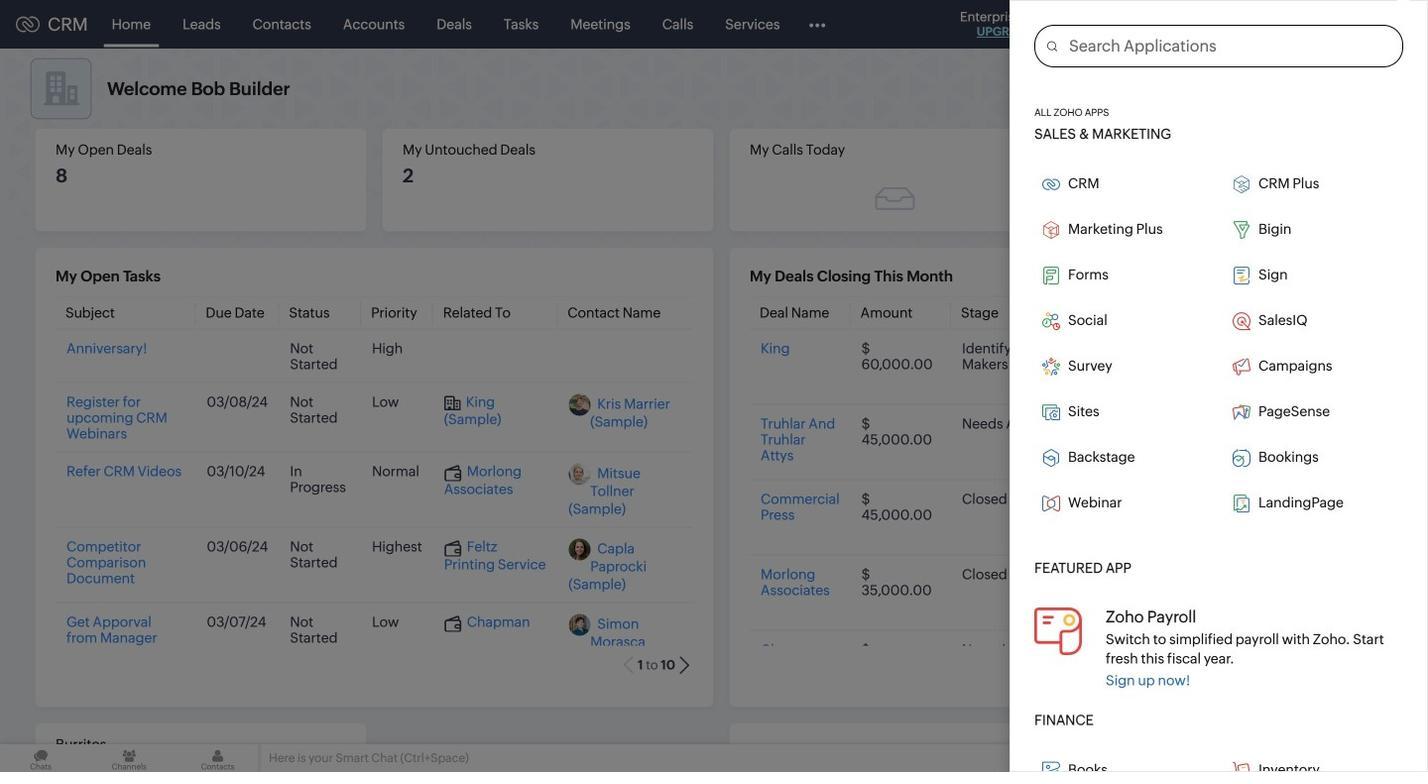 Task type: vqa. For each thing, say whether or not it's contained in the screenshot.
Logo
yes



Task type: describe. For each thing, give the bounding box(es) containing it.
contacts image
[[177, 745, 259, 773]]

Search Applications text field
[[1057, 26, 1403, 66]]

profile element
[[1327, 0, 1383, 48]]



Task type: locate. For each thing, give the bounding box(es) containing it.
channels image
[[88, 745, 170, 773]]

chats image
[[0, 745, 82, 773]]

profile image
[[1339, 8, 1371, 40]]

zoho payroll image
[[1035, 608, 1082, 656]]

signals image
[[1180, 16, 1194, 33]]

calendar image
[[1218, 16, 1235, 32]]

logo image
[[16, 16, 40, 32]]

search element
[[1128, 0, 1169, 49]]

signals element
[[1169, 0, 1206, 49]]

search image
[[1140, 16, 1157, 33]]



